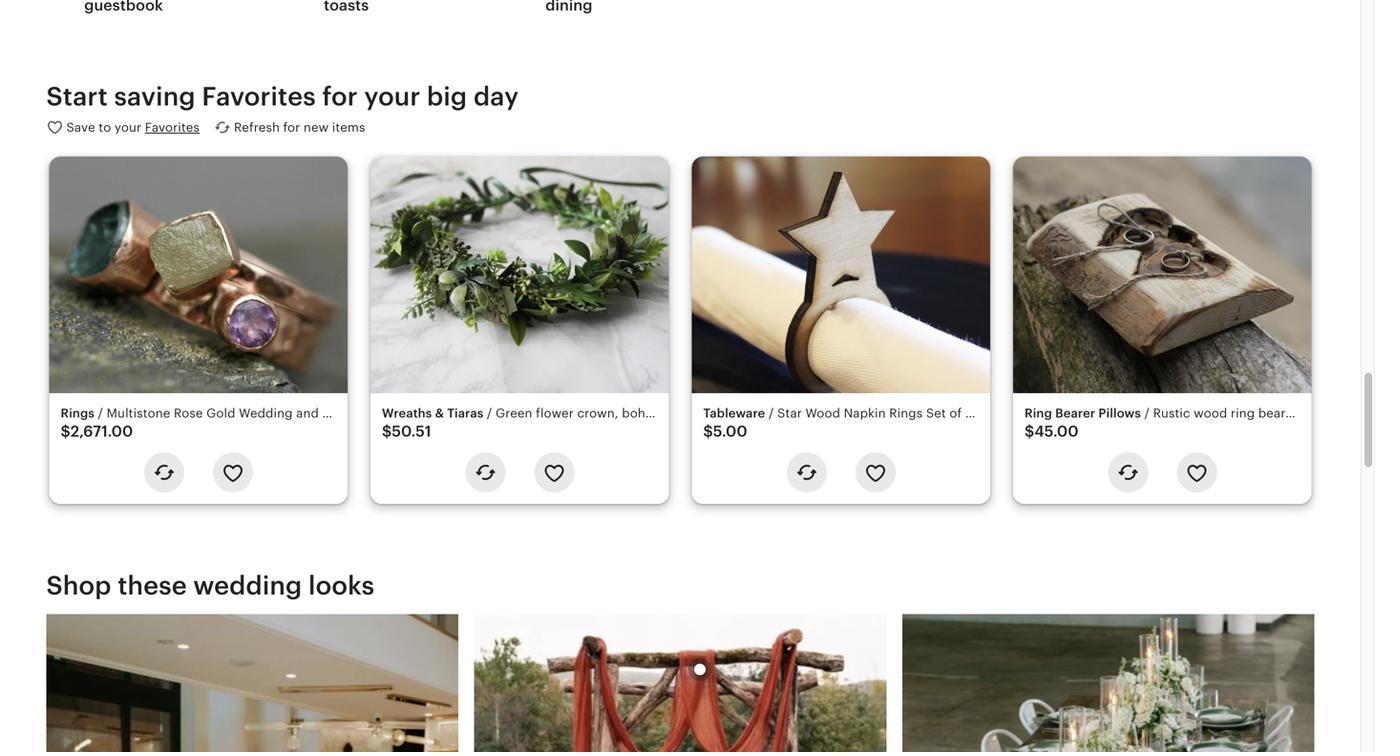 Task type: vqa. For each thing, say whether or not it's contained in the screenshot.
gifts,
no



Task type: describe. For each thing, give the bounding box(es) containing it.
new
[[1215, 406, 1241, 421]]

gold
[[206, 406, 235, 421]]

1 crown, from the left
[[577, 406, 619, 421]]

day
[[474, 82, 519, 111]]

$50.51
[[382, 423, 431, 440]]

1 flower from the left
[[536, 406, 574, 421]]

$45.00
[[1025, 423, 1079, 440]]

rose
[[174, 406, 203, 421]]

&
[[435, 406, 444, 421]]

1 and from the left
[[296, 406, 319, 421]]

image containing listing table runner from sassycrafty image
[[902, 614, 1315, 753]]

wood
[[806, 406, 840, 421]]

multistone
[[107, 406, 170, 421]]

ring inside ring bearer pillows / rustic wood ring bearer pillow with tw $45.00
[[1025, 406, 1052, 421]]

4,
[[965, 406, 977, 421]]

start saving favorites for your big day
[[46, 82, 519, 111]]

1 of from the left
[[950, 406, 962, 421]]

tw
[[1370, 406, 1375, 421]]

to
[[99, 120, 111, 135]]

5 crown, from the left
[[1166, 406, 1208, 421]]

rings inside rings / multistone rose gold wedding and engagement ring set with rough diamond and gemstones $2,671.00
[[61, 406, 95, 421]]

/ inside wreaths & tiaras / green flower crown, boho flower crown, wedding halo, floral crown, hair vine, woodland wedding crown, leafy crown, leaf crown, woodland halo $50.51
[[487, 406, 492, 421]]

bearer
[[1258, 406, 1298, 421]]

shop
[[46, 571, 111, 601]]

napkin
[[844, 406, 886, 421]]

image containing listing wedding signs from moniquepaperart image
[[46, 614, 459, 753]]

4th
[[1145, 406, 1166, 421]]

2 and from the left
[[584, 406, 607, 421]]

saving
[[114, 82, 196, 111]]

halo,
[[799, 406, 828, 421]]

pillows
[[1099, 406, 1141, 421]]

tableware
[[703, 406, 765, 421]]

12,
[[995, 406, 1011, 421]]

start
[[46, 82, 108, 111]]

save
[[66, 120, 95, 135]]

1 woodland from the left
[[970, 406, 1029, 421]]

these
[[118, 571, 187, 601]]

items
[[332, 120, 365, 135]]

set
[[433, 406, 451, 421]]

$2,671.00
[[61, 423, 133, 440]]

set
[[926, 406, 946, 421]]

engagement
[[322, 406, 399, 421]]

save to your favorites
[[66, 120, 200, 135]]

rough
[[484, 406, 523, 421]]

2 of from the left
[[1169, 406, 1181, 421]]

new
[[304, 120, 329, 135]]

1 horizontal spatial for
[[322, 82, 358, 111]]

3 crown, from the left
[[866, 406, 907, 421]]

leaf
[[1211, 406, 1233, 421]]

0 horizontal spatial your
[[115, 120, 142, 135]]

halo
[[1345, 406, 1371, 421]]



Task type: locate. For each thing, give the bounding box(es) containing it.
of
[[950, 406, 962, 421], [1169, 406, 1181, 421]]

wedding
[[743, 406, 795, 421], [1033, 406, 1085, 421], [193, 571, 302, 601]]

refresh for new items
[[234, 120, 365, 135]]

1 vertical spatial your
[[115, 120, 142, 135]]

1 horizontal spatial wedding
[[743, 406, 795, 421]]

1 horizontal spatial rings
[[889, 406, 923, 421]]

crown, right leaf
[[1237, 406, 1278, 421]]

0 horizontal spatial and
[[296, 406, 319, 421]]

/ inside rings / multistone rose gold wedding and engagement ring set with rough diamond and gemstones $2,671.00
[[98, 406, 103, 421]]

crown, left leafy
[[1089, 406, 1130, 421]]

/ inside tableware / star wood napkin rings set of 4, 8, 12, hanukkah, chanukah,  4th of july, new years eve, $5.00
[[769, 406, 774, 421]]

4 crown, from the left
[[1089, 406, 1130, 421]]

/ left rustic
[[1145, 406, 1150, 421]]

3 / from the left
[[769, 406, 774, 421]]

0 horizontal spatial rings
[[61, 406, 95, 421]]

bearer
[[1055, 406, 1096, 421]]

ring
[[402, 406, 430, 421], [1025, 406, 1052, 421]]

for
[[322, 82, 358, 111], [283, 120, 300, 135]]

ring up $45.00 on the right of the page
[[1025, 406, 1052, 421]]

1 horizontal spatial ring
[[1025, 406, 1052, 421]]

diamond
[[526, 406, 581, 421]]

tiaras
[[447, 406, 484, 421]]

crown, left hair
[[866, 406, 907, 421]]

/ right tiaras
[[487, 406, 492, 421]]

image containing listing wedding arch gauze from lovelyheartthings image
[[474, 614, 887, 753]]

favorites down saving
[[145, 120, 200, 135]]

gemstones
[[610, 406, 679, 421]]

0 horizontal spatial ring
[[402, 406, 430, 421]]

your
[[364, 82, 421, 111], [115, 120, 142, 135]]

pillow
[[1301, 406, 1337, 421]]

rustic
[[1153, 406, 1191, 421]]

with inside ring bearer pillows / rustic wood ring bearer pillow with tw $45.00
[[1341, 406, 1367, 421]]

crown,
[[577, 406, 619, 421], [698, 406, 739, 421], [866, 406, 907, 421], [1089, 406, 1130, 421], [1166, 406, 1208, 421], [1237, 406, 1278, 421]]

favorites link
[[145, 120, 200, 135]]

eve,
[[1280, 406, 1305, 421]]

of left "4,"
[[950, 406, 962, 421]]

1 horizontal spatial your
[[364, 82, 421, 111]]

hair
[[911, 406, 934, 421]]

years
[[1245, 406, 1277, 421]]

big
[[427, 82, 467, 111]]

1 ring from the left
[[402, 406, 430, 421]]

2 rings from the left
[[889, 406, 923, 421]]

green
[[496, 406, 533, 421]]

0 vertical spatial favorites
[[202, 82, 316, 111]]

1 horizontal spatial and
[[584, 406, 607, 421]]

8,
[[980, 406, 992, 421]]

1 rings from the left
[[61, 406, 95, 421]]

1 / from the left
[[98, 406, 103, 421]]

rings
[[61, 406, 95, 421], [889, 406, 923, 421]]

0 vertical spatial for
[[322, 82, 358, 111]]

0 horizontal spatial flower
[[536, 406, 574, 421]]

crown, right 4th in the bottom right of the page
[[1166, 406, 1208, 421]]

with
[[455, 406, 481, 421], [1341, 406, 1367, 421]]

hanukkah,
[[1015, 406, 1076, 421]]

0 vertical spatial your
[[364, 82, 421, 111]]

rings inside tableware / star wood napkin rings set of 4, 8, 12, hanukkah, chanukah,  4th of july, new years eve, $5.00
[[889, 406, 923, 421]]

star
[[777, 406, 802, 421]]

rings / multistone rose gold wedding and engagement ring set with rough diamond and gemstones $2,671.00
[[61, 406, 679, 440]]

6 crown, from the left
[[1237, 406, 1278, 421]]

for left new
[[283, 120, 300, 135]]

boho
[[622, 406, 653, 421]]

floral
[[832, 406, 863, 421]]

ring inside rings / multistone rose gold wedding and engagement ring set with rough diamond and gemstones $2,671.00
[[402, 406, 430, 421]]

crown, up the $5.00
[[698, 406, 739, 421]]

wedding up $45.00 on the right of the page
[[1033, 406, 1085, 421]]

1 horizontal spatial with
[[1341, 406, 1367, 421]]

and right wedding
[[296, 406, 319, 421]]

wedding
[[239, 406, 293, 421]]

your up the items at the top of the page
[[364, 82, 421, 111]]

2 / from the left
[[487, 406, 492, 421]]

0 horizontal spatial woodland
[[970, 406, 1029, 421]]

0 horizontal spatial favorites
[[145, 120, 200, 135]]

/ left the star
[[769, 406, 774, 421]]

0 horizontal spatial of
[[950, 406, 962, 421]]

2 horizontal spatial wedding
[[1033, 406, 1085, 421]]

wreaths
[[382, 406, 432, 421]]

wreaths & tiaras / green flower crown, boho flower crown, wedding halo, floral crown, hair vine, woodland wedding crown, leafy crown, leaf crown, woodland halo $50.51
[[382, 406, 1371, 440]]

rings up "$2,671.00"
[[61, 406, 95, 421]]

flower
[[536, 406, 574, 421], [657, 406, 695, 421]]

with right set
[[455, 406, 481, 421]]

0 horizontal spatial wedding
[[193, 571, 302, 601]]

2 flower from the left
[[657, 406, 695, 421]]

wedding left looks
[[193, 571, 302, 601]]

shop these wedding looks
[[46, 571, 375, 601]]

with left tw on the bottom right of page
[[1341, 406, 1367, 421]]

0 horizontal spatial for
[[283, 120, 300, 135]]

/ inside ring bearer pillows / rustic wood ring bearer pillow with tw $45.00
[[1145, 406, 1150, 421]]

vine,
[[937, 406, 966, 421]]

2 ring from the left
[[1025, 406, 1052, 421]]

with inside rings / multistone rose gold wedding and engagement ring set with rough diamond and gemstones $2,671.00
[[455, 406, 481, 421]]

1 horizontal spatial flower
[[657, 406, 695, 421]]

$5.00
[[703, 423, 748, 440]]

flower right green
[[536, 406, 574, 421]]

4 / from the left
[[1145, 406, 1150, 421]]

chanukah,
[[1080, 406, 1142, 421]]

0 horizontal spatial with
[[455, 406, 481, 421]]

crown, left boho
[[577, 406, 619, 421]]

1 horizontal spatial favorites
[[202, 82, 316, 111]]

2 crown, from the left
[[698, 406, 739, 421]]

and
[[296, 406, 319, 421], [584, 406, 607, 421]]

/
[[98, 406, 103, 421], [487, 406, 492, 421], [769, 406, 774, 421], [1145, 406, 1150, 421]]

1 vertical spatial favorites
[[145, 120, 200, 135]]

ring
[[1231, 406, 1255, 421]]

leafy
[[1134, 406, 1163, 421]]

2 woodland from the left
[[1282, 406, 1341, 421]]

1 horizontal spatial of
[[1169, 406, 1181, 421]]

1 vertical spatial for
[[283, 120, 300, 135]]

flower right boho
[[657, 406, 695, 421]]

wedding left halo,
[[743, 406, 795, 421]]

july,
[[1185, 406, 1211, 421]]

tableware / star wood napkin rings set of 4, 8, 12, hanukkah, chanukah,  4th of july, new years eve, $5.00
[[703, 406, 1305, 440]]

favorites
[[202, 82, 316, 111], [145, 120, 200, 135]]

for up the items at the top of the page
[[322, 82, 358, 111]]

looks
[[309, 571, 375, 601]]

and right diamond
[[584, 406, 607, 421]]

woodland
[[970, 406, 1029, 421], [1282, 406, 1341, 421]]

refresh
[[234, 120, 280, 135]]

2 with from the left
[[1341, 406, 1367, 421]]

favorites up refresh
[[202, 82, 316, 111]]

1 horizontal spatial woodland
[[1282, 406, 1341, 421]]

wood
[[1194, 406, 1228, 421]]

ring up '$50.51'
[[402, 406, 430, 421]]

ring bearer pillows / rustic wood ring bearer pillow with tw $45.00
[[1025, 406, 1375, 440]]

/ up "$2,671.00"
[[98, 406, 103, 421]]

your right to in the left of the page
[[115, 120, 142, 135]]

rings left set
[[889, 406, 923, 421]]

of right 4th in the bottom right of the page
[[1169, 406, 1181, 421]]

1 with from the left
[[455, 406, 481, 421]]



